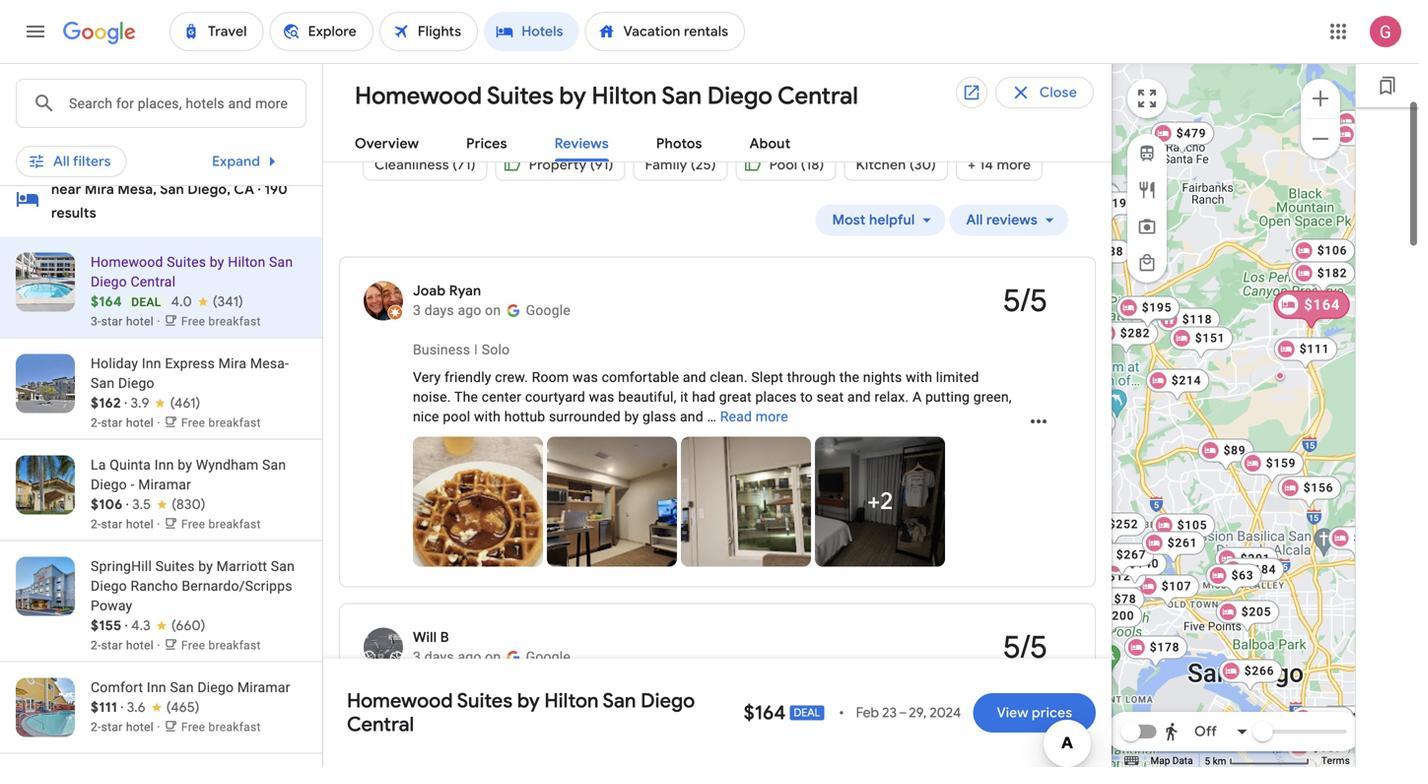 Task type: locate. For each thing, give the bounding box(es) containing it.
0 vertical spatial all
[[53, 153, 70, 171]]

deal down clean
[[794, 707, 820, 721]]

in down clean
[[801, 709, 812, 725]]

google for joab ryan
[[522, 303, 571, 319]]

$184 link
[[1221, 558, 1285, 592]]

hotel · right 3-
[[126, 315, 160, 329]]

days for will
[[425, 650, 454, 666]]

hotel · down 3.9 in the bottom left of the page
[[126, 416, 160, 430]]

prices
[[466, 135, 507, 153]]

$106 link
[[1292, 239, 1356, 273]]

deal up 3-star hotel ·
[[131, 296, 161, 310]]

is left off
[[534, 709, 545, 725]]

$155 down poway
[[91, 618, 122, 635]]

4.3 out of 5 stars from 660 reviews image
[[131, 617, 206, 636]]

5 free from the top
[[181, 721, 205, 735]]

3 star from the top
[[101, 518, 123, 532]]

1 2-star hotel · from the top
[[91, 416, 164, 430]]

1 days from the top
[[425, 303, 454, 319]]

suites up "4.0"
[[167, 254, 206, 271]]

diego inside "holiday inn express mira mesa- san diego $162 ·"
[[118, 376, 155, 392]]

google up off
[[522, 650, 571, 666]]

2-star hotel · for 3.9
[[91, 416, 164, 430]]

$155 inside the springhill suites by marriott san diego rancho bernardo/scripps poway $155 ·
[[91, 618, 122, 635]]

$169 link
[[1287, 737, 1351, 768]]

star up "springhill"
[[101, 518, 123, 532]]

Search for places, hotels and more text field
[[68, 80, 306, 127]]

0 vertical spatial with
[[906, 370, 933, 386]]

joab ryan link
[[413, 282, 481, 300]]

1 free from the top
[[181, 315, 205, 329]]

1 horizontal spatial all
[[966, 211, 983, 229]]

0 vertical spatial 3 days ago on
[[413, 303, 505, 319]]

by inside homewood suites by hilton san diego central
[[517, 689, 540, 714]]

pressure
[[894, 689, 949, 705]]

$106 left 3.5
[[91, 496, 123, 514]]

diego down the review search input text box
[[708, 81, 773, 111]]

0 vertical spatial was
[[573, 370, 598, 386]]

san right "(14)"
[[662, 81, 702, 111]]

central up the about
[[778, 81, 858, 111]]

most
[[833, 211, 866, 229]]

breakfast for (341)
[[209, 315, 261, 329]]

0 horizontal spatial $111
[[91, 699, 117, 717]]

san inside 'comfort inn san diego miramar $111 ·'
[[170, 680, 194, 696]]

very
[[413, 370, 441, 386]]

property (91) button
[[495, 141, 625, 189]]

1 vertical spatial 3 days ago on
[[413, 650, 505, 666]]

2 hotel · from the top
[[126, 416, 160, 430]]

0 horizontal spatial to
[[801, 389, 813, 406]]

miramar inside 'comfort inn san diego miramar $111 ·'
[[237, 680, 290, 696]]

2- down poway
[[91, 639, 101, 653]]

$201
[[1241, 553, 1271, 566]]

view larger map image
[[1136, 87, 1159, 110]]

deal inside homewood suites by hilton san diego central $164 deal
[[131, 296, 161, 310]]

1 vertical spatial mira
[[218, 356, 247, 372]]

0 horizontal spatial all
[[53, 153, 70, 171]]

breakfast down 'comfort inn san diego miramar $111 ·'
[[209, 721, 261, 735]]

free down (830)
[[181, 518, 205, 532]]

read more button
[[720, 408, 788, 427]]

2 vertical spatial central
[[347, 713, 414, 738]]

san up all
[[603, 689, 636, 714]]

1 horizontal spatial deal
[[794, 707, 820, 721]]

1 vertical spatial inn
[[154, 457, 174, 474]]

free breakfast down (461)
[[181, 416, 261, 430]]

1 vertical spatial the
[[458, 689, 478, 705]]

2- up la
[[91, 416, 101, 430]]

0 vertical spatial central
[[778, 81, 858, 111]]

inn for (461)
[[142, 356, 161, 372]]

1 horizontal spatial $164
[[744, 701, 786, 726]]

san
[[662, 81, 702, 111], [160, 181, 184, 199], [269, 254, 293, 271], [91, 376, 115, 392], [262, 457, 286, 474], [271, 559, 295, 575], [170, 680, 194, 696], [603, 689, 636, 714], [647, 689, 671, 705]]

5/5 for ryan
[[1003, 281, 1048, 321]]

$164 deal
[[744, 701, 820, 726]]

and down $164 deal
[[779, 728, 803, 745]]

homewood up overview
[[355, 81, 482, 111]]

· inside la quinta inn by wyndham san diego - miramar $106 ·
[[126, 496, 129, 514]]

1 horizontal spatial in
[[801, 709, 812, 725]]

more right 14
[[997, 156, 1031, 174]]

homewood up off
[[513, 689, 586, 705]]

nights
[[863, 370, 902, 386]]

$479
[[1177, 127, 1207, 140]]

free breakfast down (341)
[[181, 315, 261, 329]]

diego inside homewood suites by hilton san diego central
[[641, 689, 695, 714]]

$97 link
[[1328, 527, 1384, 560]]

1 horizontal spatial more
[[997, 156, 1031, 174]]

5 breakfast from the top
[[209, 721, 261, 735]]

everything
[[732, 709, 797, 725]]

ago for will b
[[458, 650, 482, 666]]

0 horizontal spatial $164
[[91, 293, 122, 311]]

1 vertical spatial 3
[[413, 650, 421, 666]]

breakfast for (660)
[[209, 639, 261, 653]]

photo 1 image
[[413, 437, 543, 567]]

diego inside 'comfort inn san diego miramar $111 ·'
[[198, 680, 234, 696]]

the up care
[[571, 709, 591, 725]]

central down the one
[[347, 713, 414, 738]]

1 vertical spatial $162
[[91, 395, 121, 412]]

more inside "button"
[[756, 409, 788, 425]]

2 vertical spatial inn
[[147, 680, 166, 696]]

san right mesa,
[[160, 181, 184, 199]]

0 horizontal spatial of
[[442, 689, 455, 705]]

san right marriott
[[271, 559, 295, 575]]

2 star from the top
[[101, 416, 123, 430]]

1 google from the top
[[522, 303, 571, 319]]

2 3 days ago on from the top
[[413, 650, 505, 666]]

by left off
[[517, 689, 540, 714]]

diego.
[[675, 689, 715, 705]]

2 2-star hotel · from the top
[[91, 518, 164, 532]]

· left the 3.6
[[121, 699, 123, 717]]

holiday inn express mira mesa- san diego $162 ·
[[91, 356, 289, 413]]

star down poway
[[101, 639, 123, 653]]

1 horizontal spatial $111
[[1300, 343, 1330, 356]]

springhill
[[91, 559, 152, 575]]

hotel · for 3.5
[[126, 518, 160, 532]]

was up surrounded
[[589, 389, 615, 406]]

property (91)
[[529, 156, 614, 174]]

0 vertical spatial the
[[840, 370, 860, 386]]

0 vertical spatial deal
[[131, 296, 161, 310]]

4 2- from the top
[[91, 721, 101, 735]]

kitchen (30)
[[856, 156, 936, 174]]

3.6
[[127, 699, 146, 717]]

5/5 down reviews
[[1003, 281, 1048, 321]]

2-star hotel · down 3.9 in the bottom left of the page
[[91, 416, 164, 430]]

in up the 'freeway'
[[632, 689, 643, 705]]

0 vertical spatial $162
[[1307, 300, 1337, 314]]

comfort inn san diego miramar $111 ·
[[91, 680, 290, 717]]

was right room
[[573, 370, 598, 386]]

1 ago from the top
[[458, 303, 482, 319]]

central inside heading
[[778, 81, 858, 111]]

2 free from the top
[[181, 416, 205, 430]]

inn inside "holiday inn express mira mesa- san diego $162 ·"
[[142, 356, 161, 372]]

· inside "holiday inn express mira mesa- san diego $162 ·"
[[124, 395, 127, 413]]

0 vertical spatial 3
[[413, 303, 421, 319]]

powerful.
[[413, 709, 472, 725]]

3-
[[91, 315, 101, 329]]

4 free from the top
[[181, 639, 205, 653]]

off
[[549, 709, 567, 725]]

1 horizontal spatial $162
[[1307, 300, 1337, 314]]

san up (465)
[[170, 680, 194, 696]]

2 google from the top
[[522, 650, 571, 666]]

by left marriott
[[198, 559, 213, 575]]

to inside the very friendly crew. room was comfortable and clean. slept through the nights with limited noise. the center courtyard was beautiful,  it had great places to  seat and relax. a putting green, nice pool with hottub surrounded by glass and …
[[801, 389, 813, 406]]

3 2-star hotel · from the top
[[91, 639, 164, 653]]

2 horizontal spatial the
[[840, 370, 860, 386]]

google up room
[[522, 303, 571, 319]]

4 breakfast from the top
[[209, 639, 261, 653]]

1 star from the top
[[101, 315, 123, 329]]

breakfast up marriott
[[209, 518, 261, 532]]

hotel · down 4.3
[[126, 639, 160, 653]]

4 free breakfast from the top
[[181, 639, 261, 653]]

$164 for $164
[[1305, 297, 1341, 313]]

•
[[839, 705, 844, 723]]

0 horizontal spatial deal
[[131, 296, 161, 310]]

the up seat
[[840, 370, 860, 386]]

1 vertical spatial ago
[[458, 650, 482, 666]]

2- up "springhill"
[[91, 518, 101, 532]]

1 vertical spatial 5/5
[[1003, 628, 1048, 668]]

free down "(660)"
[[181, 639, 205, 653]]

3.9 out of 5 stars from 461 reviews image
[[131, 394, 200, 414]]

0 horizontal spatial with
[[474, 409, 501, 425]]

0 horizontal spatial $155
[[91, 618, 122, 635]]

inn right "quinta" on the bottom left of page
[[154, 457, 174, 474]]

1 horizontal spatial the
[[571, 709, 591, 725]]

homewood inside heading
[[355, 81, 482, 111]]

0 vertical spatial of
[[442, 689, 455, 705]]

to inside the one of the best homewood suites in san diego.  rooms are clean and water pressure is powerful. location is off the freeway and area has everything in close vicinity.  hilton is lucky to have "hailee" who took care of all our needs.  professional and outstanding service...a+++++
[[996, 709, 1009, 725]]

homewood up have
[[347, 689, 453, 714]]

diego up 3-
[[91, 274, 127, 290]]

of left all
[[591, 728, 605, 745]]

5 free breakfast from the top
[[181, 721, 261, 735]]

breakfast for (830)
[[209, 518, 261, 532]]

$162 down $155 link
[[1307, 300, 1337, 314]]

by down the beautiful, on the left of page
[[625, 409, 639, 425]]

3 free breakfast from the top
[[181, 518, 261, 532]]

free down "4.0"
[[181, 315, 205, 329]]

3.5 out of 5 stars from 830 reviews image
[[132, 495, 206, 515]]

san inside the springhill suites by marriott san diego rancho bernardo/scripps poway $155 ·
[[271, 559, 295, 575]]

0 vertical spatial 5/5
[[1003, 281, 1048, 321]]

diego up poway
[[91, 579, 127, 595]]

free breakfast down (830)
[[181, 518, 261, 532]]

homewood suites by hilton san diego central heading
[[339, 79, 858, 112]]

inn up 3.6 out of 5 stars from 465 reviews image
[[147, 680, 166, 696]]

$164 up 3-
[[91, 293, 122, 311]]

1 vertical spatial $111
[[91, 699, 117, 717]]

to down through
[[801, 389, 813, 406]]

0 vertical spatial $155
[[1314, 267, 1344, 280]]

(18)
[[801, 156, 825, 174]]

on
[[485, 303, 501, 319], [485, 650, 501, 666]]

$162 left 3.9 in the bottom left of the page
[[91, 395, 121, 412]]

$155 up $164 link
[[1314, 267, 1344, 280]]

business
[[413, 342, 470, 358]]

0 horizontal spatial $162
[[91, 395, 121, 412]]

$164 down the $182 link
[[1305, 297, 1341, 313]]

star for ·
[[101, 416, 123, 430]]

$137
[[1108, 568, 1138, 582]]

best
[[482, 689, 509, 705]]

days down joab ryan
[[425, 303, 454, 319]]

$205
[[1242, 606, 1272, 620]]

0 vertical spatial more
[[997, 156, 1031, 174]]

1 vertical spatial more
[[756, 409, 788, 425]]

free for (660)
[[181, 639, 205, 653]]

1 vertical spatial miramar
[[237, 680, 290, 696]]

2 horizontal spatial central
[[778, 81, 858, 111]]

$111 down comfort at the left bottom of the page
[[91, 699, 117, 717]]

0 horizontal spatial central
[[131, 274, 176, 290]]

3 days ago on down b
[[413, 650, 505, 666]]

diego inside homewood suites by hilton san diego central $164 deal
[[91, 274, 127, 290]]

$164 inside $164 link
[[1305, 297, 1341, 313]]

1 free breakfast from the top
[[181, 315, 261, 329]]

2 2- from the top
[[91, 518, 101, 532]]

2 breakfast from the top
[[209, 416, 261, 430]]

2 3 from the top
[[413, 650, 421, 666]]

free breakfast for (341)
[[181, 315, 261, 329]]

0 vertical spatial to
[[801, 389, 813, 406]]

1 vertical spatial $106
[[91, 496, 123, 514]]

mira
[[85, 181, 114, 199], [218, 356, 247, 372]]

$105 link
[[1152, 514, 1216, 548]]

$164 up professional on the bottom of the page
[[744, 701, 786, 726]]

holiday inn express & suites solana beach-del mar, an ihg hotel, $131 image
[[1056, 182, 1120, 215]]

0 horizontal spatial in
[[632, 689, 643, 705]]

photo 3 image
[[681, 437, 811, 567]]

2- for ·
[[91, 416, 101, 430]]

san inside la quinta inn by wyndham san diego - miramar $106 ·
[[262, 457, 286, 474]]

$118
[[1183, 313, 1213, 327]]

1 5/5 from the top
[[1003, 281, 1048, 321]]

family
[[645, 156, 688, 174]]

close
[[816, 709, 850, 725]]

joab ryan
[[413, 282, 481, 300]]

$129 link
[[1083, 565, 1147, 589]]

keyboard shortcuts image
[[1125, 757, 1139, 766]]

hot tub (14)
[[580, 109, 658, 127]]

0 horizontal spatial $106
[[91, 496, 123, 514]]

1 horizontal spatial to
[[996, 709, 1009, 725]]

5/5 up the view prices
[[1003, 628, 1048, 668]]

1 vertical spatial days
[[425, 650, 454, 666]]

diego down la
[[91, 477, 127, 493]]

pool
[[443, 409, 471, 425]]

to right lucky
[[996, 709, 1009, 725]]

$106 inside la quinta inn by wyndham san diego - miramar $106 ·
[[91, 496, 123, 514]]

homewood up 3-star hotel ·
[[91, 254, 163, 271]]

open in new tab image
[[962, 83, 981, 102]]

diego inside la quinta inn by wyndham san diego - miramar $106 ·
[[91, 477, 127, 493]]

with down center on the left bottom
[[474, 409, 501, 425]]

2 on from the top
[[485, 650, 501, 666]]

$479 link
[[1151, 122, 1215, 155]]

free breakfast for (830)
[[181, 518, 261, 532]]

hilton inside homewood suites by hilton san diego central
[[544, 689, 599, 714]]

$111 inside 'comfort inn san diego miramar $111 ·'
[[91, 699, 117, 717]]

$197
[[1083, 189, 1113, 203], [1105, 197, 1135, 210]]

center
[[482, 389, 522, 406]]

view
[[997, 705, 1029, 723]]

outstanding
[[807, 728, 882, 745]]

near mira mesa, san diego, ca · 190 results heading
[[51, 178, 311, 225]]

homewood suites by hilton san diego central inside heading
[[355, 81, 858, 111]]

0 vertical spatial in
[[632, 689, 643, 705]]

inn right holiday
[[142, 356, 161, 372]]

near mira mesa, san diego, ca · 190 results
[[51, 181, 288, 222]]

1 on from the top
[[485, 303, 501, 319]]

2 5/5 from the top
[[1003, 628, 1048, 668]]

hilton
[[592, 81, 657, 111], [228, 254, 266, 271], [544, 689, 599, 714], [904, 709, 942, 725]]

$205 link
[[1216, 601, 1280, 634]]

la quinta inn by wyndham san diego - miramar $106 ·
[[91, 457, 286, 514]]

central
[[778, 81, 858, 111], [131, 274, 176, 290], [347, 713, 414, 738]]

days
[[425, 303, 454, 319], [425, 650, 454, 666]]

1 horizontal spatial central
[[347, 713, 414, 738]]

suites inside homewood suites by hilton san diego central $164 deal
[[167, 254, 206, 271]]

· left 3.9 in the bottom left of the page
[[124, 395, 127, 413]]

2- for poway
[[91, 639, 101, 653]]

$195
[[1142, 301, 1172, 315]]

1 hotel · from the top
[[126, 315, 160, 329]]

2-star hotel · down the 3.6
[[91, 721, 164, 735]]

free breakfast
[[181, 315, 261, 329], [181, 416, 261, 430], [181, 518, 261, 532], [181, 639, 261, 653], [181, 721, 261, 735]]

3 free from the top
[[181, 518, 205, 532]]

san down holiday
[[91, 376, 115, 392]]

free for (461)
[[181, 416, 205, 430]]

diego up 3.9 in the bottom left of the page
[[118, 376, 155, 392]]

hilton inside the one of the best homewood suites in san diego.  rooms are clean and water pressure is powerful. location is off the freeway and area has everything in close vicinity.  hilton is lucky to have "hailee" who took care of all our needs.  professional and outstanding service...a+++++
[[904, 709, 942, 725]]

homewood inside homewood suites by hilton san diego central $164 deal
[[91, 254, 163, 271]]

diego up (465)
[[198, 680, 234, 696]]

is up lucky
[[952, 689, 963, 705]]

1 horizontal spatial miramar
[[237, 680, 290, 696]]

· left 3.5
[[126, 496, 129, 514]]

free down (465)
[[181, 721, 205, 735]]

on for b
[[485, 650, 501, 666]]

$252
[[1109, 518, 1139, 532]]

and right seat
[[848, 389, 871, 406]]

0 vertical spatial miramar
[[138, 477, 191, 493]]

1 vertical spatial $155
[[91, 618, 122, 635]]

$111 down $162 link
[[1300, 343, 1330, 356]]

1 breakfast from the top
[[209, 315, 261, 329]]

1 horizontal spatial mira
[[218, 356, 247, 372]]

2 ago from the top
[[458, 650, 482, 666]]

4.3
[[131, 618, 151, 635]]

3 hotel · from the top
[[126, 518, 160, 532]]

star down comfort at the left bottom of the page
[[101, 721, 123, 735]]

nice
[[413, 409, 439, 425]]

mira inside "holiday inn express mira mesa- san diego $162 ·"
[[218, 356, 247, 372]]

0 vertical spatial mira
[[85, 181, 114, 199]]

$155 link
[[1288, 262, 1352, 295]]

3.5
[[132, 496, 151, 514]]

1 horizontal spatial of
[[591, 728, 605, 745]]

1 horizontal spatial $106
[[1318, 244, 1348, 258]]

diego inside the springhill suites by marriott san diego rancho bernardo/scripps poway $155 ·
[[91, 579, 127, 595]]

4 hotel · from the top
[[126, 639, 160, 653]]

miramar hotel checkin image
[[1277, 373, 1284, 381]]

san right 'wyndham'
[[262, 457, 286, 474]]

0 horizontal spatial miramar
[[138, 477, 191, 493]]

free breakfast down "(660)"
[[181, 639, 261, 653]]

1 vertical spatial all
[[966, 211, 983, 229]]

1 vertical spatial with
[[474, 409, 501, 425]]

$164 for $164 deal
[[744, 701, 786, 726]]

and …
[[680, 409, 717, 425]]

on up the solo
[[485, 303, 501, 319]]

1 3 from the top
[[413, 303, 421, 319]]

4 star from the top
[[101, 639, 123, 653]]

all left reviews
[[966, 211, 983, 229]]

0 vertical spatial google
[[522, 303, 571, 319]]

2 days from the top
[[425, 650, 454, 666]]

suites inside the springhill suites by marriott san diego rancho bernardo/scripps poway $155 ·
[[155, 559, 195, 575]]

3 days ago on down ryan at top left
[[413, 303, 505, 319]]

inn inside 'comfort inn san diego miramar $111 ·'
[[147, 680, 166, 696]]

1 horizontal spatial with
[[906, 370, 933, 386]]

3 down joab
[[413, 303, 421, 319]]

la jolla cove hotel & suites, $216 image
[[1053, 412, 1116, 445]]

deal
[[131, 296, 161, 310], [794, 707, 820, 721]]

0 vertical spatial $111
[[1300, 343, 1330, 356]]

san inside the one of the best homewood suites in san diego.  rooms are clean and water pressure is powerful. location is off the freeway and area has everything in close vicinity.  hilton is lucky to have "hailee" who took care of all our needs.  professional and outstanding service...a+++++
[[647, 689, 671, 705]]

0 vertical spatial on
[[485, 303, 501, 319]]

suites up rancho
[[155, 559, 195, 575]]

3 down will
[[413, 650, 421, 666]]

3.6 out of 5 stars from 465 reviews image
[[127, 698, 200, 718]]

suites up prices
[[487, 81, 554, 111]]

diego up needs.
[[641, 689, 695, 714]]

0 horizontal spatial more
[[756, 409, 788, 425]]

1 vertical spatial to
[[996, 709, 1009, 725]]

by inside homewood suites by hilton san diego central $164 deal
[[210, 254, 224, 271]]

2-star hotel · down 4.3
[[91, 639, 164, 653]]

3 breakfast from the top
[[209, 518, 261, 532]]

0 vertical spatial days
[[425, 303, 454, 319]]

clean.
[[710, 370, 748, 386]]

1 vertical spatial of
[[591, 728, 605, 745]]

0 vertical spatial homewood suites by hilton san diego central
[[355, 81, 858, 111]]

breakfast down (341)
[[209, 315, 261, 329]]

1 vertical spatial google
[[522, 650, 571, 666]]

the
[[840, 370, 860, 386], [458, 689, 478, 705], [571, 709, 591, 725]]

1 vertical spatial central
[[131, 274, 176, 290]]

1 3 days ago on from the top
[[413, 303, 505, 319]]

0 vertical spatial ago
[[458, 303, 482, 319]]

$162 inside "holiday inn express mira mesa- san diego $162 ·"
[[91, 395, 121, 412]]

map region
[[1112, 63, 1356, 768]]

0 vertical spatial $106
[[1318, 244, 1348, 258]]

miramar
[[138, 477, 191, 493], [237, 680, 290, 696]]

1 2- from the top
[[91, 416, 101, 430]]

professional
[[696, 728, 776, 745]]

on up best on the left bottom
[[485, 650, 501, 666]]

free for (830)
[[181, 518, 205, 532]]

4 2-star hotel · from the top
[[91, 721, 164, 735]]

photo 2 image
[[547, 437, 677, 567]]

all reviews
[[966, 211, 1038, 229]]

2- down comfort at the left bottom of the page
[[91, 721, 101, 735]]

it
[[680, 389, 689, 406]]

0 horizontal spatial the
[[458, 689, 478, 705]]

the left best on the left bottom
[[458, 689, 478, 705]]

5 hotel · from the top
[[126, 721, 160, 735]]

1 vertical spatial deal
[[794, 707, 820, 721]]

all up near
[[53, 153, 70, 171]]

suites up the 'freeway'
[[589, 689, 628, 705]]

2 horizontal spatial $164
[[1305, 297, 1341, 313]]

3 days ago on for b
[[413, 650, 505, 666]]

mesa,
[[118, 181, 157, 199]]

breakfast
[[711, 109, 774, 127]]

poway
[[91, 598, 132, 615]]

marriott
[[217, 559, 267, 575]]

has
[[706, 709, 729, 725]]

tab list
[[323, 119, 1112, 163]]

deal inside $164 deal
[[794, 707, 820, 721]]

comfortable
[[602, 370, 679, 386]]

by inside the very friendly crew. room was comfortable and clean. slept through the nights with limited noise. the center courtyard was beautiful,  it had great places to  seat and relax. a putting green, nice pool with hottub surrounded by glass and …
[[625, 409, 639, 425]]

all inside button
[[53, 153, 70, 171]]

free breakfast down 'comfort inn san diego miramar $111 ·'
[[181, 721, 261, 735]]

2 free breakfast from the top
[[181, 416, 261, 430]]

1 vertical spatial on
[[485, 650, 501, 666]]

0 horizontal spatial mira
[[85, 181, 114, 199]]

4 out of 5 stars from 341 reviews image
[[171, 292, 243, 312]]

$111
[[1300, 343, 1330, 356], [91, 699, 117, 717]]

$78 link
[[1089, 588, 1145, 622]]

0 vertical spatial inn
[[142, 356, 161, 372]]

3 2- from the top
[[91, 639, 101, 653]]

3
[[413, 303, 421, 319], [413, 650, 421, 666]]

star for poway
[[101, 639, 123, 653]]



Task type: vqa. For each thing, say whether or not it's contained in the screenshot.


Task type: describe. For each thing, give the bounding box(es) containing it.
breakfast for (461)
[[209, 416, 261, 430]]

1 horizontal spatial $155
[[1314, 267, 1344, 280]]

hilton inside heading
[[592, 81, 657, 111]]

hotel · for 3.9
[[126, 416, 160, 430]]

great
[[719, 389, 752, 406]]

5 star from the top
[[101, 721, 123, 735]]

free breakfast for (465)
[[181, 721, 261, 735]]

holiday
[[91, 356, 138, 372]]

expand
[[212, 153, 260, 171]]

$125 link
[[1319, 706, 1382, 740]]

close
[[1040, 84, 1077, 102]]

had
[[692, 389, 716, 406]]

hotel · for 3.6
[[126, 721, 160, 735]]

miramar inside la quinta inn by wyndham san diego - miramar $106 ·
[[138, 477, 191, 493]]

$97
[[1354, 532, 1377, 546]]

$182 link
[[1292, 262, 1356, 295]]

terms link
[[1322, 756, 1350, 768]]

1 vertical spatial homewood suites by hilton san diego central
[[347, 689, 695, 738]]

$164 inside homewood suites by hilton san diego central $164 deal
[[91, 293, 122, 311]]

2- for miramar
[[91, 518, 101, 532]]

most helpful
[[833, 211, 915, 229]]

ryan
[[449, 282, 481, 300]]

(830)
[[172, 496, 206, 514]]

$261
[[1168, 537, 1198, 551]]

comfort
[[91, 680, 143, 696]]

map data button
[[1151, 755, 1193, 768]]

3 days ago on for ryan
[[413, 303, 505, 319]]

star for miramar
[[101, 518, 123, 532]]

feb 23 – 29, 2024
[[856, 705, 961, 723]]

(461)
[[170, 395, 200, 413]]

❘
[[474, 342, 478, 358]]

view prices button
[[973, 690, 1096, 737]]

$200
[[1105, 610, 1135, 623]]

hilton inside homewood suites by hilton san diego central $164 deal
[[228, 254, 266, 271]]

$151 link
[[1170, 327, 1233, 360]]

by inside homewood suites by hilton san diego central heading
[[559, 81, 586, 111]]

(660)
[[171, 618, 206, 635]]

3 for joab ryan
[[413, 303, 421, 319]]

3 for will b
[[413, 650, 421, 666]]

2-star hotel · for 4.3
[[91, 639, 164, 653]]

$140
[[1129, 557, 1159, 571]]

free for (341)
[[181, 315, 205, 329]]

· inside the springhill suites by marriott san diego rancho bernardo/scripps poway $155 ·
[[125, 618, 128, 635]]

and up close
[[828, 689, 851, 705]]

$200 link
[[1079, 605, 1143, 638]]

central inside homewood suites by hilton san diego central
[[347, 713, 414, 738]]

the inside the very friendly crew. room was comfortable and clean. slept through the nights with limited noise. the center courtyard was beautiful,  it had great places to  seat and relax. a putting green, nice pool with hottub surrounded by glass and …
[[840, 370, 860, 386]]

ago for joab ryan
[[458, 303, 482, 319]]

+ 14 more button
[[956, 141, 1043, 189]]

photo 4 image
[[815, 437, 945, 567]]

all for all reviews
[[966, 211, 983, 229]]

on for ryan
[[485, 303, 501, 319]]

rooms
[[718, 689, 763, 705]]

$107
[[1162, 580, 1192, 594]]

breakfast (40) button
[[678, 102, 817, 134]]

lucky
[[960, 709, 993, 725]]

$201 link
[[1215, 548, 1279, 581]]

results
[[51, 205, 96, 222]]

$150
[[1142, 302, 1172, 316]]

(30)
[[910, 156, 936, 174]]

$78
[[1114, 593, 1137, 607]]

homewood inside homewood suites by hilton san diego central
[[347, 689, 453, 714]]

1 vertical spatial in
[[801, 709, 812, 725]]

google for will b
[[522, 650, 571, 666]]

is up the service...a+++++
[[946, 709, 956, 725]]

springhill suites by marriott san diego rancho bernardo/scripps poway $155 ·
[[91, 559, 295, 635]]

very friendly crew. room was comfortable and clean. slept through the nights with limited noise. the center courtyard was beautiful,  it had great places to  seat and relax. a putting green, nice pool with hottub surrounded by glass and …
[[413, 370, 1012, 425]]

marine lodge miramar (on military base) access required image
[[1277, 372, 1284, 380]]

days for joab
[[425, 303, 454, 319]]

free for (465)
[[181, 721, 205, 735]]

near
[[51, 181, 81, 199]]

3.9
[[131, 395, 149, 413]]

diego inside heading
[[708, 81, 773, 111]]

$282 link
[[1095, 322, 1158, 355]]

one of the best homewood suites in san diego.  rooms are clean and water pressure is powerful. location is off the freeway and area has everything in close vicinity.  hilton is lucky to have "hailee" who took care of all our needs.  professional and outstanding service...a+++++
[[413, 689, 1009, 745]]

$156 link
[[1278, 477, 1342, 510]]

star for deal
[[101, 315, 123, 329]]

$188
[[1094, 245, 1124, 259]]

diego,
[[188, 181, 231, 199]]

suites inside the one of the best homewood suites in san diego.  rooms are clean and water pressure is powerful. location is off the freeway and area has everything in close vicinity.  hilton is lucky to have "hailee" who took care of all our needs.  professional and outstanding service...a+++++
[[589, 689, 628, 705]]

2 vertical spatial the
[[571, 709, 591, 725]]

clean
[[790, 689, 824, 705]]

$169
[[1313, 742, 1343, 756]]

+2 button
[[815, 437, 945, 567]]

2-star hotel · for 3.5
[[91, 518, 164, 532]]

cleanliness (71)
[[375, 156, 476, 174]]

courtyard
[[525, 389, 585, 406]]

2-star hotel · for 3.6
[[91, 721, 164, 735]]

$106 inside 'link'
[[1318, 244, 1348, 258]]

(71)
[[453, 156, 476, 174]]

zoom in map image
[[1309, 86, 1333, 110]]

all
[[608, 728, 623, 745]]

prices
[[1032, 705, 1072, 723]]

$214
[[1172, 374, 1202, 388]]

$159 link
[[1241, 452, 1304, 485]]

and up needs.
[[647, 709, 671, 725]]

location
[[476, 709, 531, 725]]

zoom out map image
[[1309, 127, 1333, 151]]

hot
[[580, 109, 604, 127]]

$150 link
[[1117, 297, 1180, 331]]

through
[[787, 370, 836, 386]]

$178 link
[[1125, 636, 1188, 670]]

mira inside near mira mesa, san diego, ca · 190 results
[[85, 181, 114, 199]]

will b link
[[413, 629, 449, 647]]

+2
[[867, 487, 893, 517]]

filters
[[73, 153, 111, 171]]

$107 link
[[1136, 575, 1200, 609]]

hotel · for 4.3
[[126, 639, 160, 653]]

$188 link
[[1068, 240, 1132, 274]]

all for all filters
[[53, 153, 70, 171]]

overview
[[355, 135, 419, 153]]

by inside la quinta inn by wyndham san diego - miramar $106 ·
[[178, 457, 192, 474]]

$267 link
[[1091, 544, 1155, 577]]

14
[[979, 156, 994, 174]]

homewood inside the one of the best homewood suites in san diego.  rooms are clean and water pressure is powerful. location is off the freeway and area has everything in close vicinity.  hilton is lucky to have "hailee" who took care of all our needs.  professional and outstanding service...a+++++
[[513, 689, 586, 705]]

1 vertical spatial was
[[589, 389, 615, 406]]

and up had
[[683, 370, 706, 386]]

area
[[675, 709, 702, 725]]

free breakfast for (660)
[[181, 639, 261, 653]]

(341)
[[213, 293, 243, 311]]

suites inside heading
[[487, 81, 554, 111]]

noise.
[[413, 389, 451, 406]]

$130
[[1317, 712, 1347, 726]]

$151
[[1195, 332, 1226, 346]]

$184
[[1247, 563, 1277, 577]]

pool (18)
[[770, 156, 825, 174]]

pool (18) button
[[736, 141, 836, 189]]

san inside homewood suites by hilton san diego central
[[603, 689, 636, 714]]

hotel · for 4.0
[[126, 315, 160, 329]]

will b
[[413, 629, 449, 647]]

free breakfast for (461)
[[181, 416, 261, 430]]

san inside near mira mesa, san diego, ca · 190 results
[[160, 181, 184, 199]]

san inside homewood suites by hilton san diego central $164 deal
[[269, 254, 293, 271]]

san inside heading
[[662, 81, 702, 111]]

by inside the springhill suites by marriott san diego rancho bernardo/scripps poway $155 ·
[[198, 559, 213, 575]]

places
[[756, 389, 797, 406]]

took
[[529, 728, 557, 745]]

+ 14 more
[[968, 156, 1031, 174]]

slept
[[752, 370, 784, 386]]

b
[[440, 629, 449, 647]]

main menu image
[[24, 20, 47, 43]]

· inside 'comfort inn san diego miramar $111 ·'
[[121, 699, 123, 717]]

more inside button
[[997, 156, 1031, 174]]

inn inside la quinta inn by wyndham san diego - miramar $106 ·
[[154, 457, 174, 474]]

express
[[165, 356, 215, 372]]

empress hotel la jolla, $165 image
[[1050, 420, 1113, 454]]

bernardo/scripps
[[182, 579, 292, 595]]

central inside homewood suites by hilton san diego central $164 deal
[[131, 274, 176, 290]]

tab list containing overview
[[323, 119, 1112, 163]]

Review search input text field
[[403, 56, 1064, 75]]

$162 link
[[1281, 295, 1345, 329]]

glass
[[643, 409, 677, 425]]

san inside "holiday inn express mira mesa- san diego $162 ·"
[[91, 376, 115, 392]]

23 – 29,
[[882, 705, 927, 723]]

breakfast for (465)
[[209, 721, 261, 735]]

5/5 for b
[[1003, 628, 1048, 668]]

suites up "hailee"
[[457, 689, 513, 714]]

la
[[91, 457, 106, 474]]

read more
[[720, 409, 788, 425]]

seat
[[817, 389, 844, 406]]

inn for (465)
[[147, 680, 166, 696]]

expand button
[[188, 138, 308, 185]]

(465)
[[166, 699, 200, 717]]



